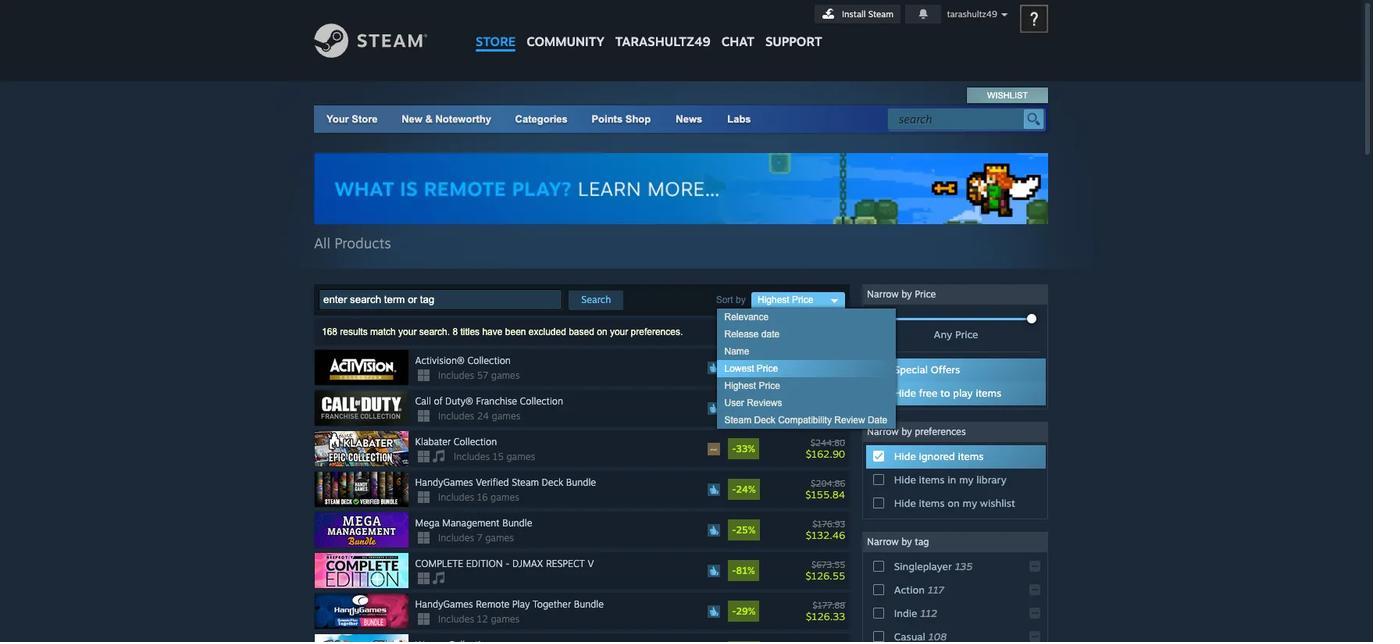 Task type: locate. For each thing, give the bounding box(es) containing it.
3 hide from the top
[[894, 473, 916, 486]]

steam right install
[[868, 9, 894, 20]]

search.
[[419, 327, 450, 338]]

sort by
[[716, 294, 746, 305]]

any
[[934, 328, 952, 341]]

1 vertical spatial steam
[[724, 415, 752, 426]]

price right -55%
[[757, 363, 778, 374]]

search button
[[569, 290, 624, 310]]

2 vertical spatial narrow
[[867, 536, 899, 548]]

- up -29%
[[732, 565, 736, 577]]

-33%
[[732, 443, 755, 455]]

includes left 12
[[438, 613, 474, 625]]

date
[[761, 329, 780, 340]]

action
[[894, 584, 925, 596]]

1 vertical spatial deck
[[542, 477, 563, 488]]

your right match
[[398, 327, 417, 338]]

0 horizontal spatial deck
[[542, 477, 563, 488]]

steam inside relevance release date name lowest price highest price user reviews steam deck compatibility review date
[[724, 415, 752, 426]]

highest down lowest
[[724, 380, 756, 391]]

0 vertical spatial my
[[959, 473, 974, 486]]

price up any
[[915, 288, 936, 300]]

4 hide from the top
[[894, 497, 916, 509]]

install steam
[[842, 9, 894, 20]]

0 horizontal spatial on
[[597, 327, 607, 338]]

includes 15 games
[[454, 451, 535, 462]]

1 hide from the top
[[894, 387, 916, 399]]

remote
[[476, 598, 510, 610]]

2 horizontal spatial steam
[[868, 9, 894, 20]]

2 vertical spatial bundle
[[574, 598, 604, 610]]

games right 15
[[506, 451, 535, 462]]

all products
[[314, 234, 391, 252]]

includes for $126.33
[[438, 613, 474, 625]]

0 horizontal spatial your
[[398, 327, 417, 338]]

hide left free
[[894, 387, 916, 399]]

items left in
[[919, 473, 945, 486]]

indie 112
[[894, 607, 937, 619]]

0 vertical spatial 55%
[[736, 362, 756, 373]]

chat
[[722, 34, 755, 49]]

hide up narrow by tag
[[894, 497, 916, 509]]

includes 12 games
[[438, 613, 520, 625]]

1 horizontal spatial highest
[[758, 295, 789, 305]]

sort
[[716, 294, 733, 305]]

highest
[[758, 295, 789, 305], [724, 380, 756, 391]]

-
[[732, 362, 736, 373], [732, 402, 736, 414], [732, 443, 736, 455], [732, 484, 736, 495], [732, 524, 736, 536], [506, 558, 510, 570], [732, 565, 736, 577], [732, 605, 736, 617]]

3 narrow from the top
[[867, 536, 899, 548]]

singleplayer
[[894, 560, 952, 573]]

1 vertical spatial my
[[963, 497, 977, 509]]

1 vertical spatial narrow
[[867, 426, 899, 437]]

deck down the reviews
[[754, 415, 776, 426]]

indie
[[894, 607, 917, 619]]

1 handygames from the top
[[415, 477, 473, 488]]

games for $132.46
[[485, 532, 514, 544]]

1 vertical spatial on
[[948, 497, 960, 509]]

bundle for $155.84
[[566, 477, 596, 488]]

includes down the management
[[438, 532, 474, 544]]

$430.46
[[805, 366, 845, 379]]

on right based
[[597, 327, 607, 338]]

been
[[505, 327, 526, 338]]

0 horizontal spatial tarashultz49
[[615, 34, 711, 49]]

55% down lowest
[[736, 402, 756, 414]]

55% inside -55% $478.73
[[736, 402, 756, 414]]

your store
[[327, 113, 378, 125]]

deck
[[754, 415, 776, 426], [542, 477, 563, 488]]

hide down narrow by preferences
[[894, 450, 916, 462]]

2 handygames from the top
[[415, 598, 473, 610]]

store
[[476, 34, 516, 49]]

1 horizontal spatial steam
[[724, 415, 752, 426]]

on
[[597, 327, 607, 338], [948, 497, 960, 509]]

my left wishlist
[[963, 497, 977, 509]]

steam right verified
[[512, 477, 539, 488]]

handygames verified steam deck bundle
[[415, 477, 596, 488]]

includes left 16 at the bottom of page
[[438, 491, 474, 503]]

includes for $132.46
[[438, 532, 474, 544]]

55%
[[736, 362, 756, 373], [736, 402, 756, 414]]

&
[[425, 113, 433, 125]]

- left the reviews
[[732, 402, 736, 414]]

0 vertical spatial bundle
[[566, 477, 596, 488]]

0 vertical spatial highest price link
[[751, 292, 845, 309]]

- down name
[[732, 362, 736, 373]]

$177.88 $126.33
[[806, 600, 845, 622]]

168
[[322, 327, 337, 338]]

compatibility
[[778, 415, 832, 426]]

$673.55 $126.55
[[806, 559, 845, 582]]

by up special
[[902, 288, 912, 300]]

12
[[477, 613, 488, 625]]

by right date
[[902, 426, 912, 437]]

- for $126.55
[[732, 565, 736, 577]]

- up -24%
[[732, 443, 736, 455]]

117
[[928, 584, 944, 596]]

1 55% from the top
[[736, 362, 756, 373]]

your
[[398, 327, 417, 338], [610, 327, 628, 338]]

1 vertical spatial tarashultz49
[[615, 34, 711, 49]]

games down franchise
[[492, 410, 521, 422]]

support link
[[760, 0, 828, 53]]

games down handygames verified steam deck bundle
[[491, 491, 519, 503]]

15
[[493, 451, 504, 462]]

$244.80
[[811, 437, 845, 448]]

games right 7
[[485, 532, 514, 544]]

call of duty® franchise collection
[[415, 395, 563, 407]]

games for $155.84
[[491, 491, 519, 503]]

highest up relevance
[[758, 295, 789, 305]]

hide ignored items
[[894, 450, 984, 462]]

-29%
[[732, 605, 756, 617]]

1 horizontal spatial your
[[610, 327, 628, 338]]

deck right verified
[[542, 477, 563, 488]]

community
[[527, 34, 604, 49]]

1 vertical spatial collection
[[520, 395, 563, 407]]

$177.88
[[813, 600, 845, 611]]

includes down activision® collection
[[438, 370, 474, 381]]

$162.90
[[806, 447, 845, 460]]

collection
[[467, 355, 511, 366], [520, 395, 563, 407], [454, 436, 497, 448]]

price
[[915, 288, 936, 300], [792, 295, 813, 305], [955, 328, 978, 341], [757, 363, 778, 374], [759, 380, 780, 391]]

your store link
[[327, 113, 378, 125]]

1 horizontal spatial deck
[[754, 415, 776, 426]]

-55% $478.73
[[732, 402, 845, 419]]

titles
[[460, 327, 480, 338]]

collection up 57
[[467, 355, 511, 366]]

- down -33% at the right of the page
[[732, 484, 736, 495]]

0 horizontal spatial steam
[[512, 477, 539, 488]]

games for $430.46
[[491, 370, 520, 381]]

items down hide items in my library
[[919, 497, 945, 509]]

0 vertical spatial handygames
[[415, 477, 473, 488]]

0 horizontal spatial highest
[[724, 380, 756, 391]]

price inside highest price link
[[792, 295, 813, 305]]

hide down hide ignored items
[[894, 473, 916, 486]]

7
[[477, 532, 482, 544]]

None text field
[[319, 289, 562, 310]]

2 vertical spatial collection
[[454, 436, 497, 448]]

by left tag
[[902, 536, 912, 548]]

games down handygames remote play together bundle at the left bottom of the page
[[491, 613, 520, 625]]

handygames up includes 12 games in the bottom left of the page
[[415, 598, 473, 610]]

djmax
[[513, 558, 543, 570]]

0 vertical spatial deck
[[754, 415, 776, 426]]

highest price link
[[751, 292, 845, 309], [717, 377, 896, 395]]

play
[[512, 598, 530, 610]]

1 vertical spatial highest
[[724, 380, 756, 391]]

by
[[902, 288, 912, 300], [736, 294, 746, 305], [902, 426, 912, 437], [902, 536, 912, 548]]

24%
[[736, 484, 756, 495]]

hide free to play items
[[894, 387, 1001, 399]]

1 vertical spatial handygames
[[415, 598, 473, 610]]

to
[[941, 387, 950, 399]]

0 vertical spatial collection
[[467, 355, 511, 366]]

relevance link
[[717, 309, 896, 326]]

items
[[976, 387, 1001, 399], [958, 450, 984, 462], [919, 473, 945, 486], [919, 497, 945, 509]]

steam down 'user'
[[724, 415, 752, 426]]

0 vertical spatial highest
[[758, 295, 789, 305]]

55% down name
[[736, 362, 756, 373]]

1 narrow from the top
[[867, 288, 899, 300]]

handygames up includes 16 games
[[415, 477, 473, 488]]

collection right franchise
[[520, 395, 563, 407]]

collection up the includes 15 games
[[454, 436, 497, 448]]

bundle for $126.33
[[574, 598, 604, 610]]

2 narrow from the top
[[867, 426, 899, 437]]

categories
[[515, 113, 568, 125]]

my right in
[[959, 473, 974, 486]]

my for on
[[963, 497, 977, 509]]

$960.47
[[812, 356, 845, 367]]

narrow by price
[[867, 288, 936, 300]]

- up the -81% on the right bottom
[[732, 524, 736, 536]]

includes for $155.84
[[438, 491, 474, 503]]

1 horizontal spatial tarashultz49
[[947, 9, 997, 20]]

on down in
[[948, 497, 960, 509]]

free
[[919, 387, 938, 399]]

- for $162.90
[[732, 443, 736, 455]]

hide for hide ignored items
[[894, 450, 916, 462]]

0 vertical spatial narrow
[[867, 288, 899, 300]]

call
[[415, 395, 431, 407]]

- for $132.46
[[732, 524, 736, 536]]

112
[[920, 607, 937, 619]]

$204.86
[[811, 478, 845, 489]]

1 vertical spatial 55%
[[736, 402, 756, 414]]

0 vertical spatial on
[[597, 327, 607, 338]]

action 117
[[894, 584, 944, 596]]

reviews
[[747, 398, 782, 409]]

- down the -81% on the right bottom
[[732, 605, 736, 617]]

-81%
[[732, 565, 755, 577]]

1 vertical spatial bundle
[[502, 517, 532, 529]]

bundle
[[566, 477, 596, 488], [502, 517, 532, 529], [574, 598, 604, 610]]

by right sort
[[736, 294, 746, 305]]

hide items on my wishlist
[[894, 497, 1015, 509]]

2 hide from the top
[[894, 450, 916, 462]]

handygames
[[415, 477, 473, 488], [415, 598, 473, 610]]

price up relevance link
[[792, 295, 813, 305]]

review
[[834, 415, 865, 426]]

community link
[[521, 0, 610, 57]]

new
[[402, 113, 422, 125]]

narrow for any
[[867, 288, 899, 300]]

my for in
[[959, 473, 974, 486]]

games right 57
[[491, 370, 520, 381]]

2 55% from the top
[[736, 402, 756, 414]]

your right based
[[610, 327, 628, 338]]

0 vertical spatial tarashultz49
[[947, 9, 997, 20]]



Task type: vqa. For each thing, say whether or not it's contained in the screenshot.


Task type: describe. For each thing, give the bounding box(es) containing it.
handygames for $126.33
[[415, 598, 473, 610]]

narrow by tag
[[867, 536, 929, 548]]

hide for hide items on my wishlist
[[894, 497, 916, 509]]

management
[[442, 517, 500, 529]]

items right play
[[976, 387, 1001, 399]]

items up hide items in my library
[[958, 450, 984, 462]]

activision®
[[415, 355, 465, 366]]

by for sort by
[[736, 294, 746, 305]]

includes 7 games
[[438, 532, 514, 544]]

1 horizontal spatial on
[[948, 497, 960, 509]]

price right any
[[955, 328, 978, 341]]

hide for hide free to play items
[[894, 387, 916, 399]]

narrow by preferences
[[867, 426, 966, 437]]

includes down duty®
[[438, 410, 474, 422]]

168 results match your search. 8 titles have been excluded based on your preferences.
[[322, 327, 683, 338]]

library
[[977, 473, 1007, 486]]

store link
[[470, 0, 521, 57]]

preferences
[[915, 426, 966, 437]]

steam deck compatibility review date link
[[717, 412, 896, 429]]

points shop
[[592, 113, 651, 125]]

by for narrow by tag
[[902, 536, 912, 548]]

- for $126.33
[[732, 605, 736, 617]]

-55%
[[732, 362, 756, 373]]

search text field
[[899, 109, 1020, 130]]

- left djmax
[[506, 558, 510, 570]]

$478.73
[[806, 407, 845, 419]]

complete
[[415, 558, 463, 570]]

noteworthy
[[435, 113, 491, 125]]

hide items in my library
[[894, 473, 1007, 486]]

date
[[868, 415, 888, 426]]

points
[[592, 113, 623, 125]]

labs link
[[715, 105, 764, 133]]

singleplayer 135
[[894, 560, 973, 573]]

33%
[[736, 443, 755, 455]]

complete edition - djmax respect v
[[415, 558, 594, 570]]

duty®
[[445, 395, 473, 407]]

$673.55
[[812, 559, 845, 570]]

together
[[533, 598, 571, 610]]

edition
[[466, 558, 503, 570]]

1 your from the left
[[398, 327, 417, 338]]

$960.47 $430.46
[[805, 356, 845, 379]]

by for narrow by preferences
[[902, 426, 912, 437]]

$132.46
[[806, 529, 845, 541]]

- for $155.84
[[732, 484, 736, 495]]

- for $430.46
[[732, 362, 736, 373]]

$176.93
[[813, 518, 845, 529]]

verified
[[476, 477, 509, 488]]

deck inside relevance release date name lowest price highest price user reviews steam deck compatibility review date
[[754, 415, 776, 426]]

results
[[340, 327, 368, 338]]

lowest price link
[[717, 360, 896, 377]]

match
[[370, 327, 396, 338]]

special
[[894, 363, 928, 376]]

your
[[327, 113, 349, 125]]

55% for -55% $478.73
[[736, 402, 756, 414]]

by for narrow by price
[[902, 288, 912, 300]]

excluded
[[529, 327, 566, 338]]

-24%
[[732, 484, 756, 495]]

shop
[[625, 113, 651, 125]]

- inside -55% $478.73
[[732, 402, 736, 414]]

games for $126.33
[[491, 613, 520, 625]]

price up the reviews
[[759, 380, 780, 391]]

includes down klabater collection
[[454, 451, 490, 462]]

news link
[[663, 105, 715, 133]]

handygames for $155.84
[[415, 477, 473, 488]]

have
[[482, 327, 503, 338]]

tag
[[915, 536, 929, 548]]

81%
[[736, 565, 755, 577]]

any price
[[934, 328, 978, 341]]

points shop link
[[579, 105, 663, 133]]

16
[[477, 491, 488, 503]]

highest inside relevance release date name lowest price highest price user reviews steam deck compatibility review date
[[724, 380, 756, 391]]

1 vertical spatial highest price link
[[717, 377, 896, 395]]

0 vertical spatial steam
[[868, 9, 894, 20]]

of
[[434, 395, 443, 407]]

$155.84
[[805, 488, 845, 500]]

includes for $430.46
[[438, 370, 474, 381]]

narrow for hide
[[867, 426, 899, 437]]

2 your from the left
[[610, 327, 628, 338]]

install
[[842, 9, 866, 20]]

support
[[765, 34, 822, 49]]

respect
[[546, 558, 585, 570]]

ignored
[[919, 450, 955, 462]]

name
[[724, 346, 749, 357]]

hide for hide items in my library
[[894, 473, 916, 486]]

collection for $430.46
[[467, 355, 511, 366]]

play
[[953, 387, 973, 399]]

activision® collection
[[415, 355, 511, 366]]

user
[[724, 398, 744, 409]]

special offers
[[894, 363, 960, 376]]

55% for -55%
[[736, 362, 756, 373]]

v
[[588, 558, 594, 570]]

$126.55
[[806, 569, 845, 582]]

$126.33
[[806, 610, 845, 622]]

29%
[[736, 605, 756, 617]]

all
[[314, 234, 330, 252]]

highest price
[[758, 295, 813, 305]]

release date link
[[717, 326, 896, 343]]

store
[[352, 113, 378, 125]]

25%
[[736, 524, 756, 536]]

24
[[477, 410, 489, 422]]

in
[[948, 473, 956, 486]]

includes 57 games
[[438, 370, 520, 381]]

wishlist
[[980, 497, 1015, 509]]

collection for $162.90
[[454, 436, 497, 448]]

includes 24 games
[[438, 410, 521, 422]]

news
[[676, 113, 702, 125]]

franchise
[[476, 395, 517, 407]]

2 vertical spatial steam
[[512, 477, 539, 488]]

$176.93 $132.46
[[806, 518, 845, 541]]



